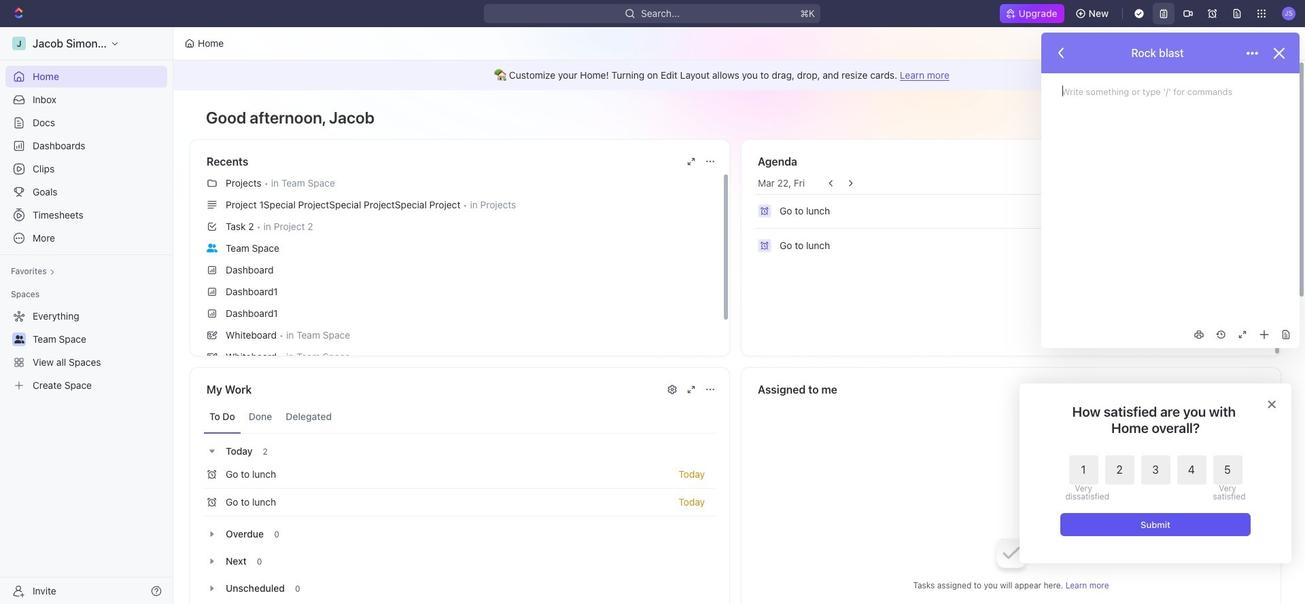 Task type: locate. For each thing, give the bounding box(es) containing it.
jacob simon's workspace, , element
[[12, 37, 26, 50]]

sidebar navigation
[[0, 27, 176, 605]]

dialog
[[1020, 384, 1292, 564]]

alert
[[173, 60, 1298, 90]]

option group
[[1066, 456, 1242, 502]]

tab list
[[204, 401, 716, 434]]

tree inside sidebar navigation
[[5, 306, 167, 397]]

tree
[[5, 306, 167, 397]]



Task type: describe. For each thing, give the bounding box(es) containing it.
user group image
[[14, 336, 24, 344]]

user group image
[[207, 244, 218, 253]]



Task type: vqa. For each thing, say whether or not it's contained in the screenshot.
Task template element
no



